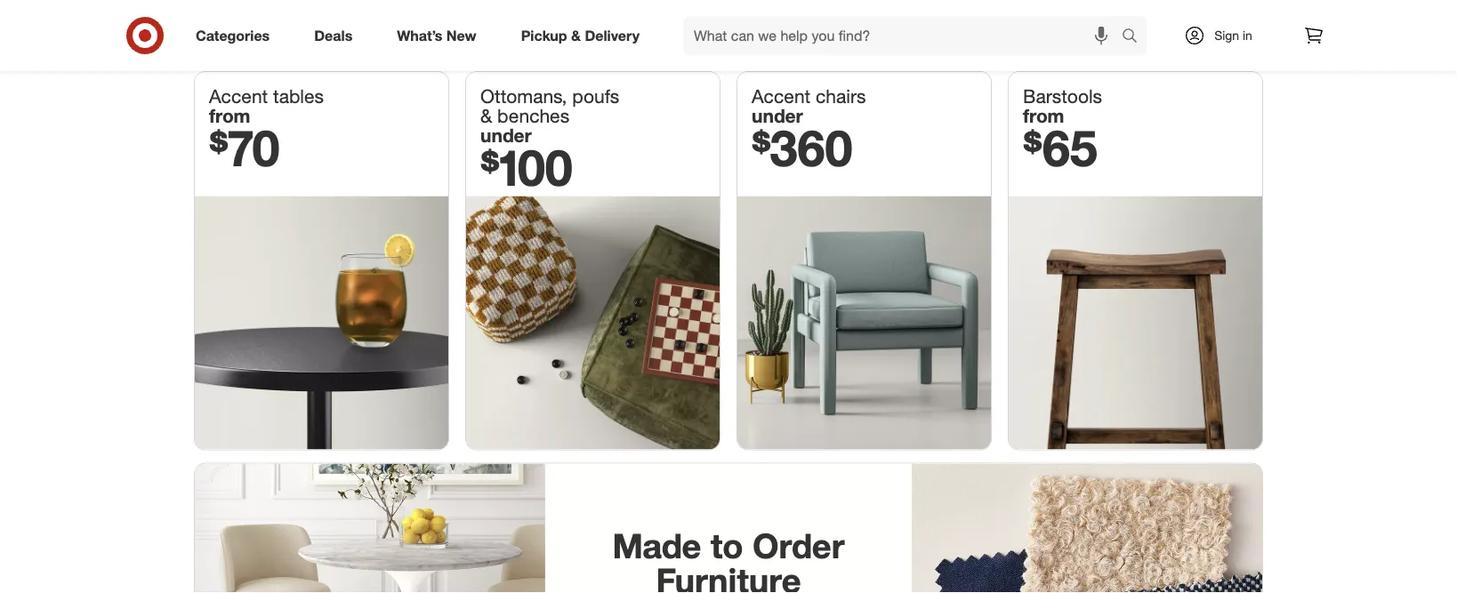 Task type: vqa. For each thing, say whether or not it's contained in the screenshot.
the bottommost it
no



Task type: describe. For each thing, give the bounding box(es) containing it.
barstools from
[[1023, 85, 1103, 127]]

2 add from the left
[[971, 5, 991, 18]]

to for first add to cart button
[[819, 5, 829, 18]]

new
[[447, 27, 477, 44]]

barstools from $70 image
[[1009, 196, 1263, 450]]

benches
[[497, 104, 570, 127]]

ottomans,
[[481, 85, 567, 107]]

3 add to cart button from the left
[[1103, 0, 1247, 26]]

accent chairs under
[[752, 85, 866, 127]]

ottomans, poufs & benches under $100 image
[[466, 196, 720, 450]]

categories
[[196, 27, 270, 44]]

tables
[[273, 85, 324, 107]]

What can we help you find? suggestions appear below search field
[[683, 16, 1127, 55]]

under inside accent chairs under
[[752, 104, 803, 127]]

to for second add to cart button from right
[[994, 5, 1005, 18]]

accent for $70
[[209, 85, 268, 107]]

sign
[[1215, 28, 1240, 43]]

under inside ottomans, poufs & benches under
[[481, 124, 532, 147]]

search
[[1114, 29, 1157, 46]]

pickup & delivery
[[521, 27, 640, 44]]

poufs
[[572, 85, 620, 107]]

from inside accent tables from
[[209, 104, 250, 127]]

deals
[[314, 27, 353, 44]]

delivery
[[585, 27, 640, 44]]

made to order furniture
[[613, 525, 845, 594]]

accent chairs under $360 image
[[738, 196, 991, 450]]

deals link
[[299, 16, 375, 55]]

chairs
[[816, 85, 866, 107]]

made
[[613, 525, 701, 566]]

carousel region
[[195, 0, 1263, 72]]



Task type: locate. For each thing, give the bounding box(es) containing it.
0 horizontal spatial under
[[481, 124, 532, 147]]

pickup
[[521, 27, 567, 44]]

what's new link
[[382, 16, 499, 55]]

2 horizontal spatial cart
[[1183, 5, 1204, 18]]

1 add from the left
[[796, 5, 816, 18]]

2 horizontal spatial add to cart button
[[1103, 0, 1247, 26]]

2 horizontal spatial add
[[1146, 5, 1167, 18]]

what's new
[[397, 27, 477, 44]]

1 add to cart from the left
[[796, 5, 853, 18]]

2 add to cart button from the left
[[928, 0, 1071, 26]]

under down ottomans,
[[481, 124, 532, 147]]

sign in
[[1215, 28, 1253, 43]]

$360
[[752, 117, 853, 177]]

add to cart for second add to cart button from right
[[971, 5, 1028, 18]]

1 horizontal spatial under
[[752, 104, 803, 127]]

what's
[[397, 27, 443, 44]]

accent up $70
[[209, 85, 268, 107]]

0 horizontal spatial from
[[209, 104, 250, 127]]

furniture
[[656, 560, 801, 594]]

0 horizontal spatial accent
[[209, 85, 268, 107]]

2 horizontal spatial add to cart
[[1146, 5, 1204, 18]]

search button
[[1114, 16, 1157, 59]]

accent inside accent tables from
[[209, 85, 268, 107]]

accent
[[209, 85, 268, 107], [752, 85, 811, 107]]

add to cart button
[[753, 0, 896, 26], [928, 0, 1071, 26], [1103, 0, 1247, 26]]

&
[[571, 27, 581, 44], [481, 104, 492, 127]]

to for 3rd add to cart button from the left
[[1170, 5, 1180, 18]]

accent tables from
[[209, 85, 324, 127]]

barstools
[[1023, 85, 1103, 107]]

2 add to cart from the left
[[971, 5, 1028, 18]]

accent inside accent chairs under
[[752, 85, 811, 107]]

$100
[[481, 136, 573, 197]]

1 horizontal spatial add to cart button
[[928, 0, 1071, 26]]

1 accent from the left
[[209, 85, 268, 107]]

& left benches
[[481, 104, 492, 127]]

0 horizontal spatial add to cart
[[796, 5, 853, 18]]

1 horizontal spatial &
[[571, 27, 581, 44]]

categories link
[[181, 16, 292, 55]]

from inside barstools from
[[1023, 104, 1065, 127]]

accent up $360
[[752, 85, 811, 107]]

1 horizontal spatial from
[[1023, 104, 1065, 127]]

0 horizontal spatial add to cart button
[[753, 0, 896, 26]]

add
[[796, 5, 816, 18], [971, 5, 991, 18], [1146, 5, 1167, 18]]

add to cart
[[796, 5, 853, 18], [971, 5, 1028, 18], [1146, 5, 1204, 18]]

0 horizontal spatial cart
[[832, 5, 853, 18]]

in
[[1243, 28, 1253, 43]]

to inside made to order furniture
[[711, 525, 743, 566]]

0 horizontal spatial &
[[481, 104, 492, 127]]

& inside ottomans, poufs & benches under
[[481, 104, 492, 127]]

$70
[[209, 117, 280, 177]]

3 cart from the left
[[1183, 5, 1204, 18]]

accent tables from $70 image
[[195, 196, 448, 450]]

0 horizontal spatial add
[[796, 5, 816, 18]]

3 add to cart from the left
[[1146, 5, 1204, 18]]

to
[[819, 5, 829, 18], [994, 5, 1005, 18], [1170, 5, 1180, 18], [711, 525, 743, 566]]

add to cart for 3rd add to cart button from the left
[[1146, 5, 1204, 18]]

2 accent from the left
[[752, 85, 811, 107]]

1 horizontal spatial cart
[[1008, 5, 1028, 18]]

from
[[209, 104, 250, 127], [1023, 104, 1065, 127]]

1 horizontal spatial accent
[[752, 85, 811, 107]]

under left chairs
[[752, 104, 803, 127]]

1 horizontal spatial add
[[971, 5, 991, 18]]

3 add from the left
[[1146, 5, 1167, 18]]

pickup & delivery link
[[506, 16, 662, 55]]

1 horizontal spatial add to cart
[[971, 5, 1028, 18]]

2 from from the left
[[1023, 104, 1065, 127]]

1 cart from the left
[[832, 5, 853, 18]]

under
[[752, 104, 803, 127], [481, 124, 532, 147]]

0 vertical spatial &
[[571, 27, 581, 44]]

sign in link
[[1169, 16, 1280, 55]]

order
[[753, 525, 845, 566]]

1 vertical spatial &
[[481, 104, 492, 127]]

& right pickup
[[571, 27, 581, 44]]

cart
[[832, 5, 853, 18], [1008, 5, 1028, 18], [1183, 5, 1204, 18]]

ottomans, poufs & benches under
[[481, 85, 620, 147]]

add to cart for first add to cart button
[[796, 5, 853, 18]]

1 add to cart button from the left
[[753, 0, 896, 26]]

accent for $360
[[752, 85, 811, 107]]

$65
[[1023, 117, 1098, 177]]

2 cart from the left
[[1008, 5, 1028, 18]]

1 from from the left
[[209, 104, 250, 127]]



